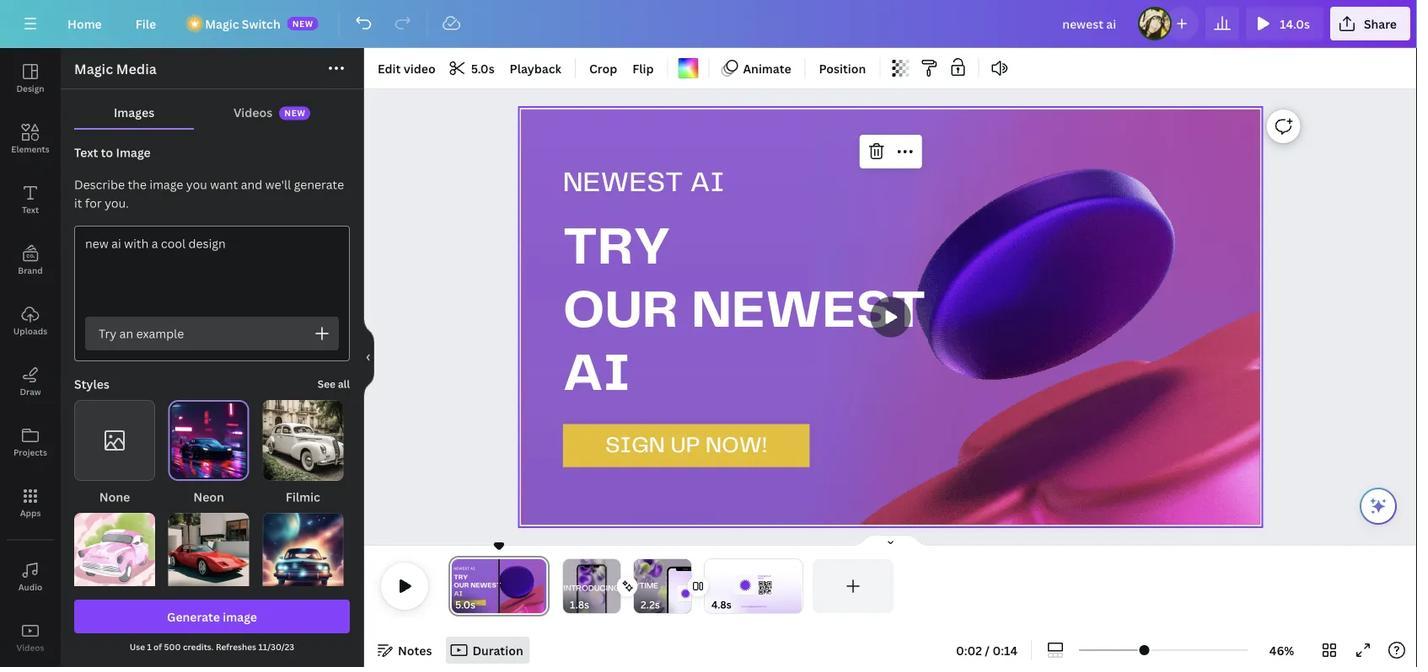Task type: locate. For each thing, give the bounding box(es) containing it.
trimming, start edge slider inside "introducing" button
[[563, 560, 575, 614]]

4 trimming, end edge slider from the left
[[791, 560, 803, 614]]

text left "to"
[[74, 145, 98, 161]]

text inside button
[[22, 204, 39, 215]]

5.0s button left page title text field
[[455, 597, 476, 614]]

of
[[154, 642, 162, 653]]

trimming, start edge slider left anytime
[[563, 560, 575, 614]]

trimming, start edge slider right introducing on the bottom of the page
[[634, 560, 646, 614]]

trimming, end edge slider for 1.8s
[[609, 560, 621, 614]]

videos down audio
[[16, 643, 44, 654]]

crop button
[[583, 55, 624, 82]]

3 trimming, end edge slider from the left
[[680, 560, 692, 614]]

audio button
[[0, 547, 61, 608]]

1.8s
[[570, 598, 589, 612]]

5.0s button right video
[[444, 55, 501, 82]]

magic left switch
[[205, 16, 239, 32]]

5.0s
[[471, 60, 495, 76], [455, 598, 476, 612]]

1 vertical spatial magic
[[74, 60, 113, 78]]

4.8s button
[[712, 597, 732, 614]]

trimming, start edge slider inside anytime button
[[634, 560, 646, 614]]

an
[[119, 326, 133, 342]]

try
[[563, 224, 671, 275]]

hide pages image
[[850, 535, 931, 548]]

see
[[318, 377, 336, 391]]

canva assistant image
[[1369, 497, 1389, 517]]

elements
[[11, 143, 50, 155]]

see all
[[318, 377, 350, 391]]

0 vertical spatial new
[[292, 18, 314, 29]]

trimming, end edge slider left anytime
[[609, 560, 621, 614]]

0 horizontal spatial newest
[[563, 170, 683, 197]]

our newest
[[563, 287, 926, 338]]

crop
[[589, 60, 617, 76]]

design
[[16, 83, 44, 94]]

5.0s left playback
[[471, 60, 495, 76]]

try an example
[[99, 326, 184, 342]]

video
[[404, 60, 436, 76]]

uploads button
[[0, 291, 61, 352]]

trimming, end edge slider left 1.8s
[[535, 560, 550, 614]]

generate
[[294, 177, 344, 193]]

text for text to image
[[74, 145, 98, 161]]

new right switch
[[292, 18, 314, 29]]

0 vertical spatial 5.0s
[[471, 60, 495, 76]]

newest
[[563, 170, 683, 197], [692, 287, 926, 338]]

Design title text field
[[1049, 7, 1132, 40]]

magic inside main menu bar
[[205, 16, 239, 32]]

0 horizontal spatial image
[[150, 177, 183, 193]]

trimming, end edge slider
[[535, 560, 550, 614], [609, 560, 621, 614], [680, 560, 692, 614], [791, 560, 803, 614]]

new
[[292, 18, 314, 29], [284, 108, 306, 119]]

0 vertical spatial magic
[[205, 16, 239, 32]]

0 vertical spatial ai
[[690, 170, 724, 197]]

1 vertical spatial ai
[[563, 350, 630, 401]]

0 horizontal spatial text
[[22, 204, 39, 215]]

videos up and
[[234, 104, 273, 120]]

1 horizontal spatial ai
[[690, 170, 724, 197]]

2 trimming, end edge slider from the left
[[609, 560, 621, 614]]

magic
[[205, 16, 239, 32], [74, 60, 113, 78]]

neon
[[193, 490, 224, 506]]

trimming, end edge slider right 2.2s
[[680, 560, 692, 614]]

filmic group
[[263, 401, 344, 507]]

1 horizontal spatial text
[[74, 145, 98, 161]]

0 vertical spatial text
[[74, 145, 98, 161]]

you
[[186, 177, 207, 193]]

www.reallygreatsite.com
[[741, 606, 767, 608]]

videos
[[234, 104, 273, 120], [16, 643, 44, 654]]

now
[[758, 578, 764, 580]]

design button
[[0, 48, 61, 109]]

text for text
[[22, 204, 39, 215]]

ai
[[690, 170, 724, 197], [563, 350, 630, 401]]

/
[[985, 643, 990, 659]]

duration button
[[446, 638, 530, 665]]

0 horizontal spatial magic
[[74, 60, 113, 78]]

trimming, end edge slider right download now
[[791, 560, 803, 614]]

now!
[[706, 435, 767, 457]]

animated tactile 3d shapes image
[[848, 146, 1376, 525]]

4 trimming, start edge slider from the left
[[705, 560, 717, 614]]

5.0s button
[[444, 55, 501, 82], [455, 597, 476, 614]]

0 vertical spatial newest
[[563, 170, 683, 197]]

styles
[[74, 377, 109, 393]]

11/30/23
[[258, 642, 295, 653]]

magic for magic media
[[74, 60, 113, 78]]

magic media
[[74, 60, 157, 78]]

1 trimming, end edge slider from the left
[[535, 560, 550, 614]]

main menu bar
[[0, 0, 1418, 48]]

trimming, start edge slider for 1.8s
[[563, 560, 575, 614]]

image right the
[[150, 177, 183, 193]]

trimming, end edge slider inside "introducing" button
[[609, 560, 621, 614]]

newest ai
[[563, 170, 724, 197]]

1 horizontal spatial image
[[223, 609, 257, 625]]

magic left media on the left of page
[[74, 60, 113, 78]]

1.8s button
[[570, 597, 589, 614]]

projects button
[[0, 412, 61, 473]]

0:14
[[993, 643, 1018, 659]]

46%
[[1270, 643, 1295, 659]]

Describe the image you want and we'll generate it for you. text field
[[75, 227, 349, 317]]

1 trimming, start edge slider from the left
[[449, 560, 464, 614]]

trimming, start edge slider for 4.8s
[[705, 560, 717, 614]]

0 vertical spatial videos
[[234, 104, 273, 120]]

trimming, start edge slider for 2.2s
[[634, 560, 646, 614]]

1 vertical spatial text
[[22, 204, 39, 215]]

trimming, start edge slider
[[449, 560, 464, 614], [563, 560, 575, 614], [634, 560, 646, 614], [705, 560, 717, 614]]

0 vertical spatial image
[[150, 177, 183, 193]]

brand
[[18, 265, 43, 276]]

1 horizontal spatial magic
[[205, 16, 239, 32]]

to
[[101, 145, 113, 161]]

download now
[[758, 576, 771, 580]]

playback
[[510, 60, 562, 76]]

none
[[99, 490, 130, 506]]

hide image
[[363, 318, 374, 398]]

2.2s button
[[641, 597, 660, 614]]

5.0s left page title text field
[[455, 598, 476, 612]]

draw button
[[0, 352, 61, 412]]

trimming, start edge slider left www.reallygreatsite.com
[[705, 560, 717, 614]]

edit video
[[378, 60, 436, 76]]

refreshes
[[216, 642, 256, 653]]

text left it
[[22, 204, 39, 215]]

1 vertical spatial 5.0s
[[455, 598, 476, 612]]

Page title text field
[[483, 597, 490, 614]]

2 trimming, start edge slider from the left
[[563, 560, 575, 614]]

brand button
[[0, 230, 61, 291]]

share button
[[1331, 7, 1411, 40]]

0 vertical spatial 5.0s button
[[444, 55, 501, 82]]

3 trimming, start edge slider from the left
[[634, 560, 646, 614]]

1 vertical spatial image
[[223, 609, 257, 625]]

1 horizontal spatial newest
[[692, 287, 926, 338]]

1
[[147, 642, 152, 653]]

image up refreshes
[[223, 609, 257, 625]]

rectangle animated basic shape yellow image
[[563, 425, 810, 468]]

trimming, end edge slider inside anytime button
[[680, 560, 692, 614]]

none group
[[74, 401, 155, 507]]

trimming, start edge slider left page title text field
[[449, 560, 464, 614]]

0 horizontal spatial videos
[[16, 643, 44, 654]]

images button
[[74, 96, 194, 128]]

credits.
[[183, 642, 214, 653]]

image
[[150, 177, 183, 193], [223, 609, 257, 625]]

new up the we'll on the top of the page
[[284, 108, 306, 119]]

videos button
[[0, 608, 61, 668]]

1 vertical spatial videos
[[16, 643, 44, 654]]



Task type: describe. For each thing, give the bounding box(es) containing it.
magic switch
[[205, 16, 281, 32]]

notes
[[398, 643, 432, 659]]

up
[[671, 435, 700, 457]]

elements button
[[0, 109, 61, 170]]

4.8s
[[712, 598, 732, 612]]

flip button
[[626, 55, 661, 82]]

14.0s
[[1280, 16, 1310, 32]]

generate image button
[[74, 600, 350, 634]]

trimming, end edge slider for 2.2s
[[680, 560, 692, 614]]

apps
[[20, 508, 41, 519]]

neon group
[[168, 401, 249, 507]]

text to image
[[74, 145, 151, 161]]

1 horizontal spatial videos
[[234, 104, 273, 120]]

animate
[[743, 60, 791, 76]]

use
[[130, 642, 145, 653]]

new inside main menu bar
[[292, 18, 314, 29]]

duration
[[473, 643, 523, 659]]

try an example button
[[85, 317, 339, 351]]

1 vertical spatial newest
[[692, 287, 926, 338]]

media
[[116, 60, 157, 78]]

500
[[164, 642, 181, 653]]

draw
[[20, 386, 41, 398]]

no color image
[[678, 58, 699, 78]]

introducing button
[[544, 560, 640, 627]]

image inside "describe the image you want and we'll generate it for you."
[[150, 177, 183, 193]]

5.0s inside button
[[471, 60, 495, 76]]

image
[[116, 145, 151, 161]]

animate button
[[716, 55, 798, 82]]

edit
[[378, 60, 401, 76]]

for
[[85, 195, 102, 211]]

introducing
[[564, 586, 620, 593]]

want
[[210, 177, 238, 193]]

anytime
[[624, 584, 659, 591]]

position button
[[813, 55, 873, 82]]

switch
[[242, 16, 281, 32]]

uploads
[[13, 326, 47, 337]]

describe
[[74, 177, 125, 193]]

we'll
[[265, 177, 291, 193]]

notes button
[[371, 638, 439, 665]]

1 vertical spatial new
[[284, 108, 306, 119]]

home
[[67, 16, 102, 32]]

0:02
[[956, 643, 982, 659]]

you.
[[105, 195, 129, 211]]

flip
[[633, 60, 654, 76]]

use 1 of 500 credits. refreshes 11/30/23
[[130, 642, 295, 653]]

download
[[758, 576, 771, 578]]

generate image
[[167, 609, 257, 625]]

magic for magic switch
[[205, 16, 239, 32]]

all
[[338, 377, 350, 391]]

sign
[[605, 435, 665, 457]]

14.0s button
[[1247, 7, 1324, 40]]

describe the image you want and we'll generate it for you.
[[74, 177, 344, 211]]

share
[[1364, 16, 1397, 32]]

text button
[[0, 170, 61, 230]]

image inside 'generate image' button
[[223, 609, 257, 625]]

0 horizontal spatial ai
[[563, 350, 630, 401]]

trimming, end edge slider for 4.8s
[[791, 560, 803, 614]]

side panel tab list
[[0, 48, 61, 668]]

example
[[136, 326, 184, 342]]

images
[[114, 104, 154, 120]]

videos inside button
[[16, 643, 44, 654]]

our
[[563, 287, 678, 338]]

try
[[99, 326, 117, 342]]

home link
[[54, 7, 115, 40]]

generate
[[167, 609, 220, 625]]

projects
[[13, 447, 47, 458]]

it
[[74, 195, 82, 211]]

and
[[241, 177, 262, 193]]

2.2s
[[641, 598, 660, 612]]

audio
[[18, 582, 42, 593]]

0:02 / 0:14
[[956, 643, 1018, 659]]

filmic
[[286, 490, 320, 506]]

playback button
[[503, 55, 568, 82]]

1 vertical spatial 5.0s button
[[455, 597, 476, 614]]

46% button
[[1255, 638, 1310, 665]]

apps button
[[0, 473, 61, 534]]

file
[[136, 16, 156, 32]]

sign up now!
[[605, 435, 767, 457]]

position
[[819, 60, 866, 76]]

the
[[128, 177, 147, 193]]

anytime button
[[615, 560, 711, 645]]

see all button
[[318, 376, 350, 393]]



Task type: vqa. For each thing, say whether or not it's contained in the screenshot.
company
no



